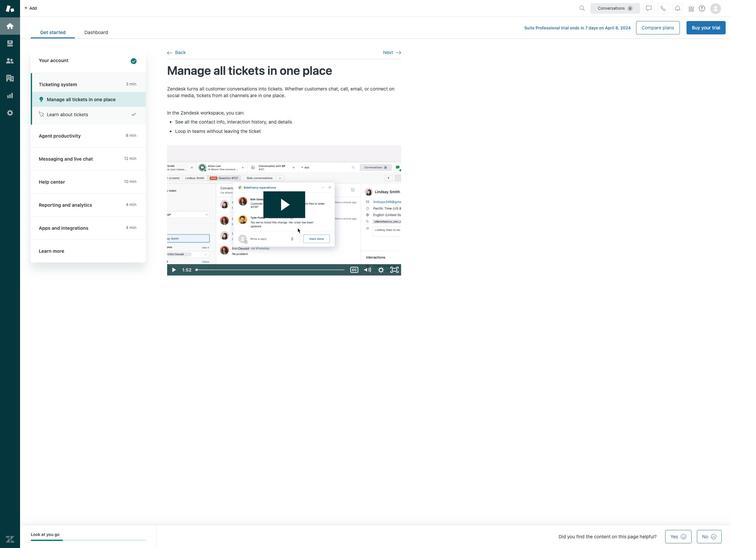 Task type: describe. For each thing, give the bounding box(es) containing it.
zendesk support image
[[6, 4, 14, 13]]

notifications image
[[675, 6, 681, 11]]

zendesk products image
[[689, 7, 694, 11]]

organizations image
[[6, 74, 14, 83]]

button displays agent's chat status as invisible. image
[[646, 6, 652, 11]]

get started image
[[6, 22, 14, 30]]

video element
[[167, 146, 401, 276]]

get help image
[[699, 5, 705, 11]]

admin image
[[6, 109, 14, 117]]

progress bar image
[[31, 541, 63, 542]]

progress-bar progress bar
[[31, 541, 146, 542]]



Task type: vqa. For each thing, say whether or not it's contained in the screenshot.
progress-bar "progress bar"
yes



Task type: locate. For each thing, give the bounding box(es) containing it.
region
[[167, 86, 401, 276]]

tab
[[75, 26, 117, 38]]

footer
[[20, 526, 731, 549]]

content-title region
[[167, 66, 401, 75]]

main element
[[0, 0, 20, 549]]

customers image
[[6, 57, 14, 65]]

reporting image
[[6, 91, 14, 100]]

heading
[[31, 49, 146, 73]]

views image
[[6, 39, 14, 48]]

video thumbnail image
[[167, 146, 401, 276], [167, 146, 401, 276]]

zendesk image
[[6, 536, 14, 544]]

tab list
[[31, 26, 117, 38]]

April 8, 2024 text field
[[605, 25, 631, 30]]



